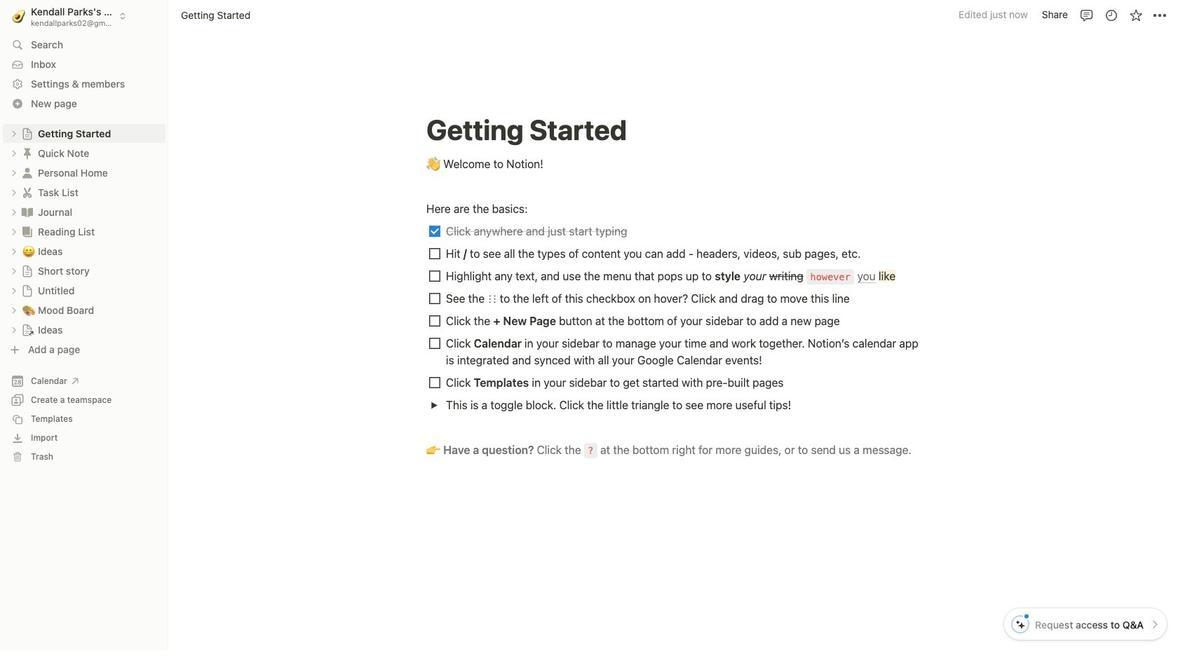 Task type: vqa. For each thing, say whether or not it's contained in the screenshot.
Change page icon corresponding to ninth Open icon
no



Task type: locate. For each thing, give the bounding box(es) containing it.
👉 image
[[427, 441, 441, 459]]

updates image
[[1105, 8, 1119, 22]]

4 open image from the top
[[10, 326, 18, 334]]

comments image
[[1080, 8, 1094, 22]]

open image
[[10, 129, 18, 138], [10, 149, 18, 157], [10, 169, 18, 177], [10, 188, 18, 197], [10, 247, 18, 256], [10, 287, 18, 295], [10, 306, 18, 315], [430, 402, 438, 409]]

👋 image
[[427, 154, 441, 173]]

open image
[[10, 208, 18, 216], [10, 228, 18, 236], [10, 267, 18, 275], [10, 326, 18, 334]]

🎨 image
[[22, 302, 35, 318]]

🥑 image
[[12, 7, 25, 25]]

😀 image
[[22, 243, 35, 259]]

change page icon image
[[21, 127, 34, 140], [20, 146, 34, 160], [20, 166, 34, 180], [20, 186, 34, 200], [20, 205, 34, 219], [20, 225, 34, 239], [21, 265, 34, 277], [21, 284, 34, 297], [21, 324, 34, 336]]



Task type: describe. For each thing, give the bounding box(es) containing it.
3 open image from the top
[[10, 267, 18, 275]]

2 open image from the top
[[10, 228, 18, 236]]

favorite image
[[1129, 8, 1143, 22]]

1 open image from the top
[[10, 208, 18, 216]]



